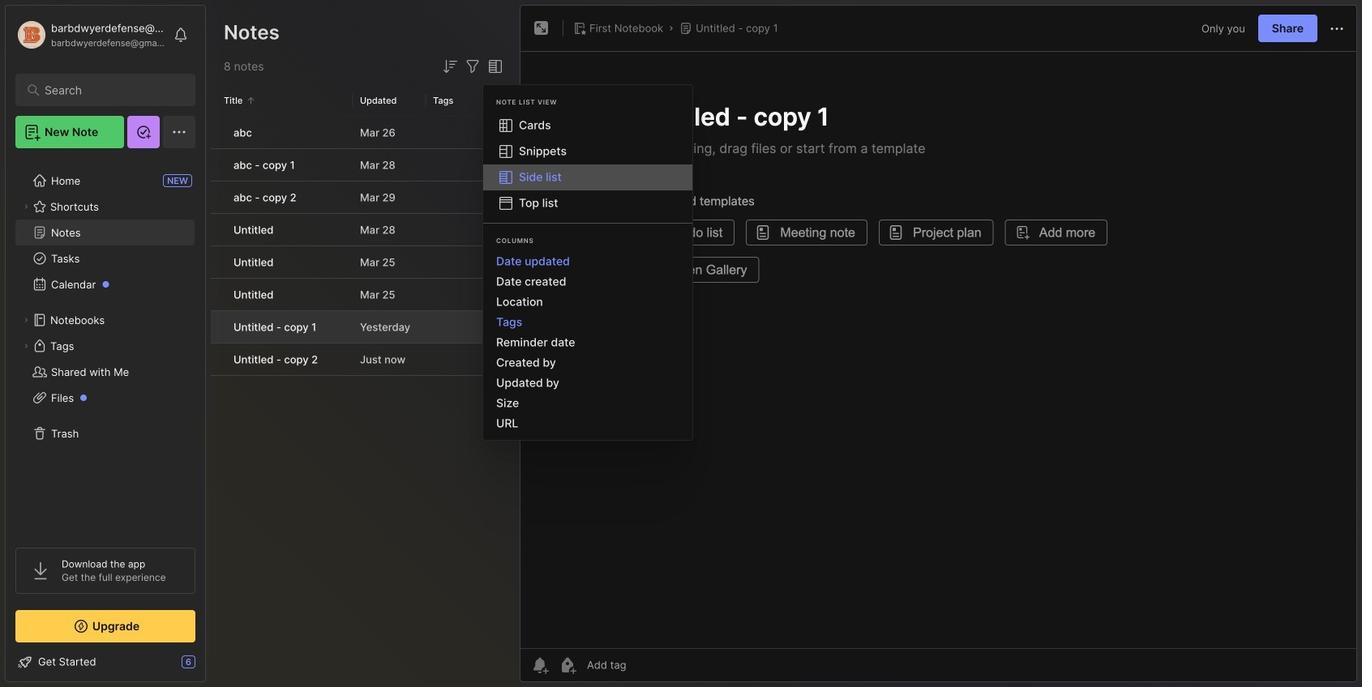Task type: describe. For each thing, give the bounding box(es) containing it.
2 dropdown list menu from the top
[[483, 251, 693, 434]]

expand tags image
[[21, 341, 31, 351]]

Help and Learning task checklist field
[[6, 650, 205, 675]]

Search text field
[[45, 83, 174, 98]]

8 cell from the top
[[211, 344, 224, 375]]

Sort options field
[[440, 57, 460, 76]]

4 cell from the top
[[211, 214, 224, 246]]

click to collapse image
[[205, 658, 217, 677]]

2 cell from the top
[[211, 149, 224, 181]]

7 cell from the top
[[211, 311, 224, 343]]

expand notebooks image
[[21, 315, 31, 325]]

View options field
[[482, 57, 505, 76]]

none search field inside main element
[[45, 80, 174, 100]]

3 cell from the top
[[211, 182, 224, 213]]

note window element
[[520, 5, 1357, 687]]

add a reminder image
[[530, 656, 550, 675]]

more actions image
[[1327, 19, 1347, 39]]



Task type: locate. For each thing, give the bounding box(es) containing it.
Add filters field
[[463, 57, 482, 76]]

None search field
[[45, 80, 174, 100]]

cell
[[211, 117, 224, 148], [211, 149, 224, 181], [211, 182, 224, 213], [211, 214, 224, 246], [211, 247, 224, 278], [211, 279, 224, 311], [211, 311, 224, 343], [211, 344, 224, 375]]

tree
[[6, 158, 205, 534]]

row group
[[211, 117, 515, 377]]

add filters image
[[463, 57, 482, 76]]

Add tag field
[[585, 658, 707, 673]]

0 vertical spatial dropdown list menu
[[483, 113, 693, 217]]

Account field
[[15, 19, 165, 51]]

main element
[[0, 0, 211, 688]]

menu item
[[483, 165, 693, 191]]

1 cell from the top
[[211, 117, 224, 148]]

tree inside main element
[[6, 158, 205, 534]]

6 cell from the top
[[211, 279, 224, 311]]

1 dropdown list menu from the top
[[483, 113, 693, 217]]

Note Editor text field
[[521, 51, 1357, 649]]

More actions field
[[1327, 18, 1347, 39]]

5 cell from the top
[[211, 247, 224, 278]]

expand note image
[[532, 19, 551, 38]]

dropdown list menu
[[483, 113, 693, 217], [483, 251, 693, 434]]

add tag image
[[558, 656, 577, 675]]

1 vertical spatial dropdown list menu
[[483, 251, 693, 434]]



Task type: vqa. For each thing, say whether or not it's contained in the screenshot.
Expand Tags icon
yes



